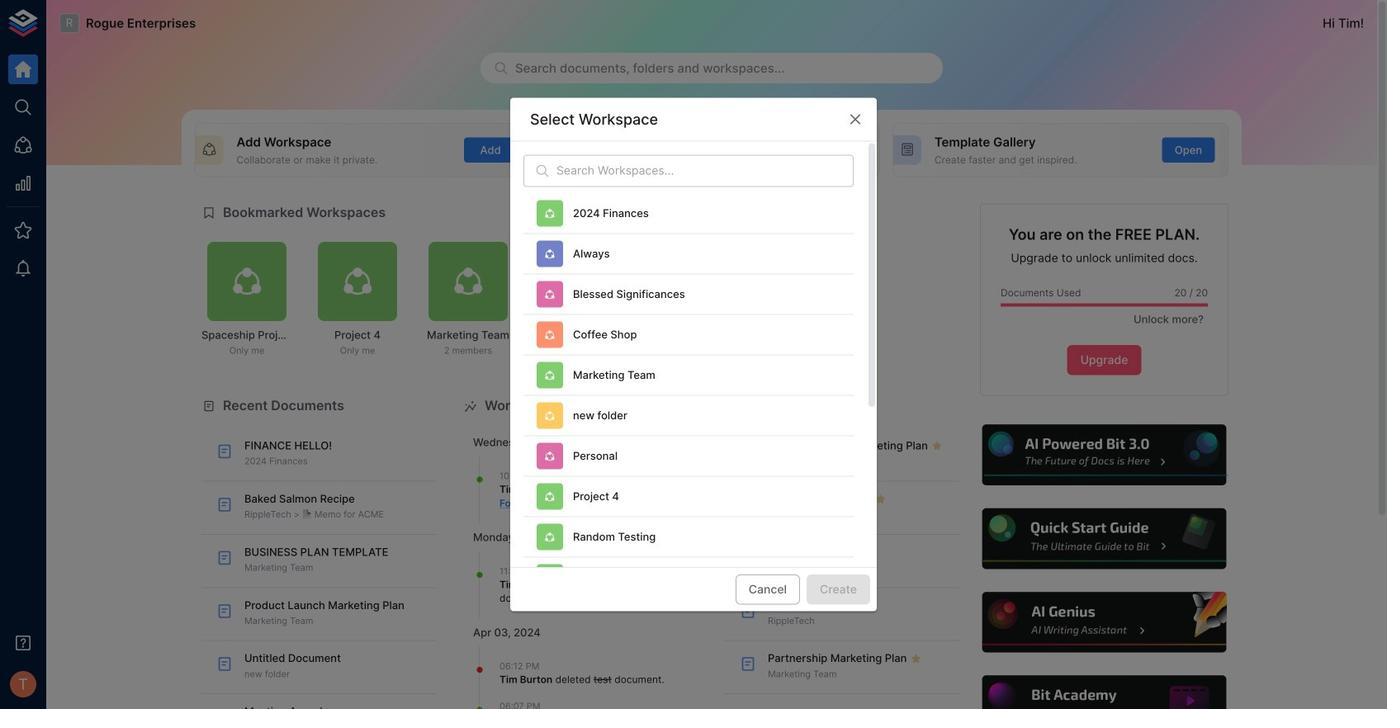 Task type: describe. For each thing, give the bounding box(es) containing it.
4 help image from the top
[[981, 674, 1229, 710]]



Task type: vqa. For each thing, say whether or not it's contained in the screenshot.
1st HELP image
yes



Task type: locate. For each thing, give the bounding box(es) containing it.
3 help image from the top
[[981, 590, 1229, 656]]

Search Workspaces... text field
[[557, 155, 854, 187]]

2 help image from the top
[[981, 506, 1229, 572]]

help image
[[981, 423, 1229, 488], [981, 506, 1229, 572], [981, 590, 1229, 656], [981, 674, 1229, 710]]

dialog
[[511, 98, 877, 710]]

1 help image from the top
[[981, 423, 1229, 488]]



